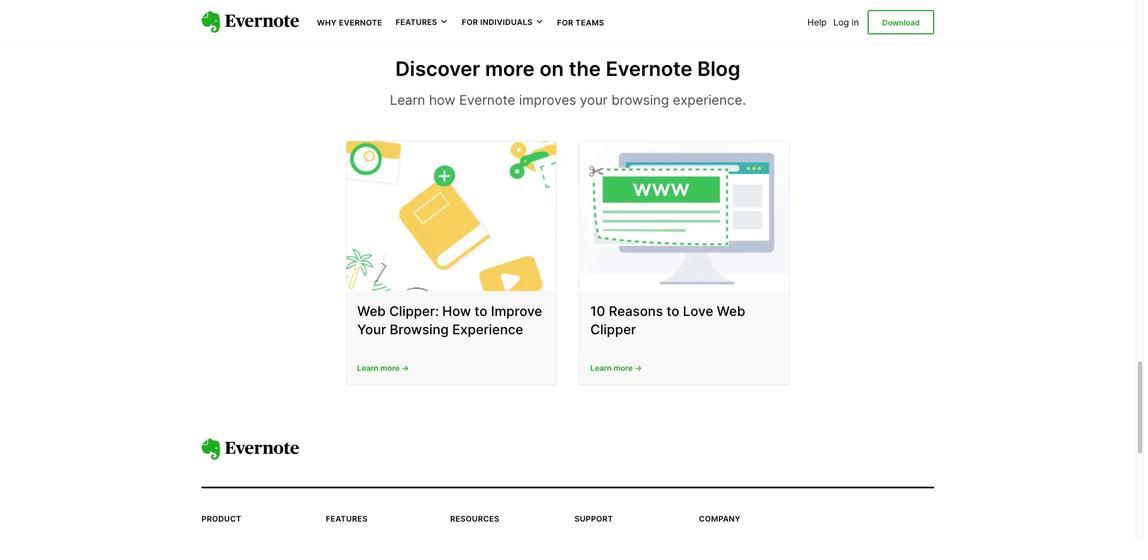Task type: locate. For each thing, give the bounding box(es) containing it.
1 → from the left
[[402, 364, 409, 373]]

learn more → for clipper
[[591, 364, 642, 373]]

0 horizontal spatial evernote
[[339, 18, 382, 27]]

1 evernote logo image from the top
[[202, 11, 299, 33]]

evernote right why
[[339, 18, 382, 27]]

1 horizontal spatial learn more →
[[591, 364, 642, 373]]

0 vertical spatial features
[[396, 17, 437, 27]]

clipper:
[[389, 304, 439, 320]]

more down your
[[381, 364, 400, 373]]

→ down clipper
[[635, 364, 642, 373]]

evernote up "browsing" at the top
[[606, 57, 692, 81]]

learn down clipper
[[591, 364, 612, 373]]

0 horizontal spatial to
[[475, 304, 488, 320]]

for left the teams
[[557, 18, 573, 27]]

evernote logo image
[[202, 11, 299, 33], [202, 439, 299, 461]]

1 horizontal spatial web
[[717, 304, 746, 320]]

improve
[[491, 304, 543, 320]]

how
[[429, 92, 455, 108]]

why evernote
[[317, 18, 382, 27]]

to
[[475, 304, 488, 320], [667, 304, 680, 320]]

learn
[[390, 92, 425, 108], [357, 364, 379, 373], [591, 364, 612, 373]]

0 horizontal spatial →
[[402, 364, 409, 373]]

for
[[462, 17, 478, 27], [557, 18, 573, 27]]

1 vertical spatial features
[[326, 515, 368, 524]]

0 horizontal spatial features
[[326, 515, 368, 524]]

more
[[485, 57, 535, 81], [381, 364, 400, 373], [614, 364, 633, 373]]

2 horizontal spatial evernote
[[606, 57, 692, 81]]

blog image image
[[580, 141, 789, 291]]

1 horizontal spatial features
[[396, 17, 437, 27]]

learn more →
[[357, 364, 409, 373], [591, 364, 642, 373]]

learn more → down your
[[357, 364, 409, 373]]

more for web clipper: how to improve your browsing experience
[[381, 364, 400, 373]]

to inside "10 reasons to love web clipper"
[[667, 304, 680, 320]]

1 vertical spatial evernote logo image
[[202, 439, 299, 461]]

2 learn more → from the left
[[591, 364, 642, 373]]

learn for web clipper: how to improve your browsing experience
[[357, 364, 379, 373]]

download link
[[868, 10, 934, 35]]

2 to from the left
[[667, 304, 680, 320]]

product
[[202, 515, 241, 524]]

teams
[[576, 18, 604, 27]]

→ down browsing
[[402, 364, 409, 373]]

company
[[699, 515, 741, 524]]

→ for clipper
[[635, 364, 642, 373]]

2 → from the left
[[635, 364, 642, 373]]

1 learn more → from the left
[[357, 364, 409, 373]]

2 vertical spatial evernote
[[459, 92, 515, 108]]

reasons
[[609, 304, 663, 320]]

1 horizontal spatial evernote
[[459, 92, 515, 108]]

2 horizontal spatial more
[[614, 364, 633, 373]]

improves
[[519, 92, 576, 108]]

help
[[807, 17, 827, 28]]

more down clipper
[[614, 364, 633, 373]]

web
[[357, 304, 386, 320], [717, 304, 746, 320]]

discover
[[395, 57, 480, 81]]

more for 10 reasons to love web clipper
[[614, 364, 633, 373]]

web up your
[[357, 304, 386, 320]]

log in
[[833, 17, 859, 28]]

individuals
[[480, 17, 533, 27]]

features
[[396, 17, 437, 27], [326, 515, 368, 524]]

to left love
[[667, 304, 680, 320]]

10
[[591, 304, 606, 320]]

learn for 10 reasons to love web clipper
[[591, 364, 612, 373]]

1 horizontal spatial →
[[635, 364, 642, 373]]

→
[[402, 364, 409, 373], [635, 364, 642, 373]]

1 web from the left
[[357, 304, 386, 320]]

how
[[443, 304, 471, 320]]

evernote right how
[[459, 92, 515, 108]]

0 horizontal spatial learn
[[357, 364, 379, 373]]

resources
[[450, 515, 499, 524]]

your
[[580, 92, 608, 108]]

learn left how
[[390, 92, 425, 108]]

for for for teams
[[557, 18, 573, 27]]

learn how evernote improves your browsing experience.
[[390, 92, 746, 108]]

learn more → down clipper
[[591, 364, 642, 373]]

0 horizontal spatial learn more →
[[357, 364, 409, 373]]

1 horizontal spatial more
[[485, 57, 535, 81]]

for inside for teams link
[[557, 18, 573, 27]]

for teams link
[[557, 17, 604, 28]]

1 horizontal spatial for
[[557, 18, 573, 27]]

clipper
[[591, 322, 636, 338]]

0 vertical spatial evernote logo image
[[202, 11, 299, 33]]

experience.
[[673, 92, 746, 108]]

learn down your
[[357, 364, 379, 373]]

to up experience
[[475, 304, 488, 320]]

browsing
[[611, 92, 669, 108]]

0 horizontal spatial more
[[381, 364, 400, 373]]

more left on
[[485, 57, 535, 81]]

for inside for individuals button
[[462, 17, 478, 27]]

2 web from the left
[[717, 304, 746, 320]]

1 to from the left
[[475, 304, 488, 320]]

for teams
[[557, 18, 604, 27]]

the
[[569, 57, 601, 81]]

2 horizontal spatial learn
[[591, 364, 612, 373]]

to inside web clipper: how to improve your browsing experience
[[475, 304, 488, 320]]

1 horizontal spatial learn
[[390, 92, 425, 108]]

for left individuals
[[462, 17, 478, 27]]

0 horizontal spatial for
[[462, 17, 478, 27]]

evernote
[[339, 18, 382, 27], [606, 57, 692, 81], [459, 92, 515, 108]]

0 horizontal spatial web
[[357, 304, 386, 320]]

1 horizontal spatial to
[[667, 304, 680, 320]]

web right love
[[717, 304, 746, 320]]



Task type: vqa. For each thing, say whether or not it's contained in the screenshot.
'log in' link
yes



Task type: describe. For each thing, give the bounding box(es) containing it.
on
[[540, 57, 564, 81]]

help link
[[807, 17, 827, 28]]

log in link
[[833, 17, 859, 28]]

→ for your
[[402, 364, 409, 373]]

blog article image
[[346, 141, 556, 291]]

why evernote link
[[317, 17, 382, 28]]

learn more → for your
[[357, 364, 409, 373]]

in
[[852, 17, 859, 28]]

discover more on the evernote blog
[[395, 57, 740, 81]]

blog
[[697, 57, 740, 81]]

for individuals button
[[462, 17, 544, 28]]

features button
[[396, 17, 448, 28]]

experience
[[453, 322, 524, 338]]

2 evernote logo image from the top
[[202, 439, 299, 461]]

web inside "10 reasons to love web clipper"
[[717, 304, 746, 320]]

log
[[833, 17, 849, 28]]

1 vertical spatial evernote
[[606, 57, 692, 81]]

for for for individuals
[[462, 17, 478, 27]]

10 reasons to love web clipper
[[591, 304, 746, 338]]

why
[[317, 18, 337, 27]]

0 vertical spatial evernote
[[339, 18, 382, 27]]

for individuals
[[462, 17, 533, 27]]

love
[[683, 304, 714, 320]]

web inside web clipper: how to improve your browsing experience
[[357, 304, 386, 320]]

download
[[882, 18, 920, 27]]

learn for discover more on the evernote blog
[[390, 92, 425, 108]]

support
[[575, 515, 613, 524]]

features inside 'button'
[[396, 17, 437, 27]]

your
[[357, 322, 387, 338]]

web clipper: how to improve your browsing experience
[[357, 304, 543, 338]]

browsing
[[390, 322, 449, 338]]



